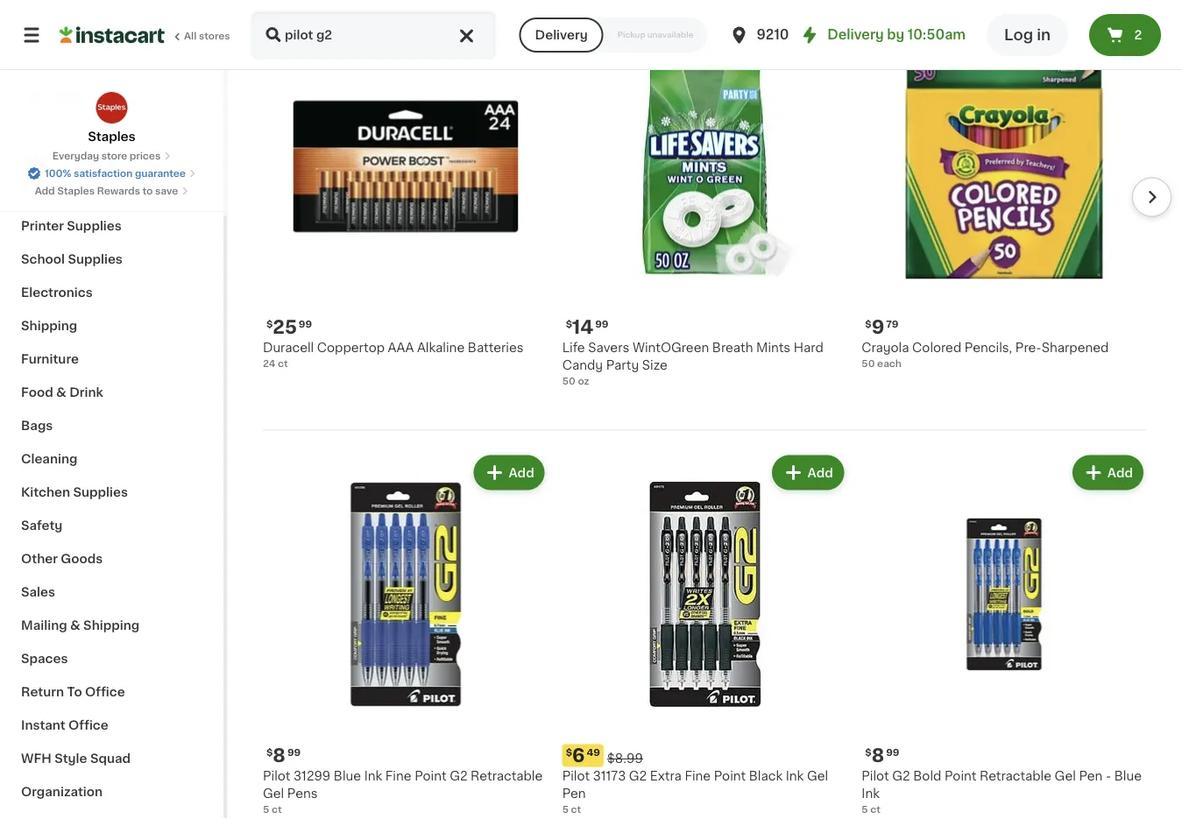 Task type: locate. For each thing, give the bounding box(es) containing it.
other
[[21, 553, 58, 565]]

item carousel region
[[263, 17, 1172, 395]]

pilot for pens
[[263, 770, 291, 782]]

fine inside pilot 31299 blue ink fine point g2 retractable gel pens 5 ct
[[386, 770, 412, 782]]

pencils,
[[965, 342, 1013, 354]]

0 horizontal spatial retractable
[[471, 770, 543, 782]]

Search field
[[252, 12, 495, 58]]

5 for pilot g2 bold point retractable gel pen - blue ink
[[862, 805, 868, 814]]

fine down $6.49 original price: $8.99 "element"
[[685, 770, 711, 782]]

ink inside pilot 31299 blue ink fine point g2 retractable gel pens 5 ct
[[364, 770, 382, 782]]

ct inside pilot 31299 blue ink fine point g2 retractable gel pens 5 ct
[[272, 805, 282, 814]]

black
[[749, 770, 783, 782]]

0 horizontal spatial ink
[[364, 770, 382, 782]]

2 5 from the left
[[563, 805, 569, 814]]

1 fine from the left
[[386, 770, 412, 782]]

ct
[[278, 359, 288, 368], [272, 805, 282, 814], [571, 805, 581, 814], [871, 805, 881, 814]]

0 vertical spatial &
[[56, 387, 66, 399]]

2 pilot from the left
[[563, 770, 590, 782]]

life
[[563, 342, 585, 354]]

$ 14 99
[[566, 318, 609, 337]]

5 inside 'pilot 31173 g2 extra fine point black ink gel pen 5 ct'
[[563, 805, 569, 814]]

None search field
[[251, 11, 497, 60]]

staples logo image
[[95, 91, 128, 124]]

pilot inside pilot g2 bold point retractable gel pen - blue ink 5 ct
[[862, 770, 890, 782]]

99 inside $ 14 99
[[595, 319, 609, 329]]

add
[[509, 39, 534, 51], [808, 39, 834, 51], [1108, 39, 1134, 51], [35, 186, 55, 196], [509, 467, 534, 479], [808, 467, 834, 479], [1108, 467, 1134, 479]]

lists link
[[11, 80, 213, 115]]

wfh style squad link
[[11, 743, 213, 776]]

delivery for delivery
[[535, 29, 588, 41]]

blue inside pilot g2 bold point retractable gel pen - blue ink 5 ct
[[1115, 770, 1142, 782]]

& right food
[[56, 387, 66, 399]]

retractable inside pilot 31299 blue ink fine point g2 retractable gel pens 5 ct
[[471, 770, 543, 782]]

1 horizontal spatial blue
[[1115, 770, 1142, 782]]

gel right black
[[807, 770, 829, 782]]

2 button
[[1090, 14, 1162, 56]]

1 horizontal spatial 50
[[862, 359, 875, 368]]

2 horizontal spatial point
[[945, 770, 977, 782]]

pen left -
[[1079, 770, 1103, 782]]

spaces link
[[11, 643, 213, 676]]

$ inside $ 25 99
[[267, 319, 273, 329]]

pilot 31299 blue ink fine point g2 retractable gel pens 5 ct
[[263, 770, 543, 814]]

pilot left bold
[[862, 770, 890, 782]]

point
[[415, 770, 447, 782], [714, 770, 746, 782], [945, 770, 977, 782]]

99 inside $ 25 99
[[299, 319, 312, 329]]

5
[[263, 805, 269, 814], [563, 805, 569, 814], [862, 805, 868, 814]]

by
[[887, 28, 905, 41]]

pen
[[1079, 770, 1103, 782], [563, 788, 586, 800]]

0 horizontal spatial 50
[[563, 376, 576, 386]]

coppertop
[[317, 342, 385, 354]]

99 for coppertop
[[299, 319, 312, 329]]

9
[[872, 318, 885, 337]]

product group
[[263, 24, 548, 371], [563, 24, 848, 388], [862, 24, 1148, 371], [263, 452, 548, 816], [563, 452, 848, 820], [862, 452, 1148, 816]]

fine right 31299
[[386, 770, 412, 782]]

delivery by 10:50am link
[[800, 25, 966, 46]]

staples down 100%
[[57, 186, 95, 196]]

1 horizontal spatial retractable
[[980, 770, 1052, 782]]

1 vertical spatial pen
[[563, 788, 586, 800]]

ct inside duracell coppertop aaa alkaline batteries 24 ct
[[278, 359, 288, 368]]

supplies down the printer supplies link
[[68, 253, 123, 266]]

1 horizontal spatial pilot
[[563, 770, 590, 782]]

1 retractable from the left
[[471, 770, 543, 782]]

instant office
[[21, 720, 108, 732]]

1 horizontal spatial fine
[[685, 770, 711, 782]]

5 for pilot 31299 blue ink fine point g2 retractable gel pens
[[263, 805, 269, 814]]

mailing & shipping
[[21, 620, 140, 632]]

oz
[[578, 376, 590, 386]]

breath
[[713, 342, 753, 354]]

1 horizontal spatial ink
[[786, 770, 804, 782]]

product group containing 14
[[563, 24, 848, 388]]

2 8 from the left
[[872, 747, 885, 765]]

supplies up satisfaction
[[64, 153, 119, 166]]

1 $ 8 99 from the left
[[267, 747, 301, 765]]

31299
[[294, 770, 331, 782]]

safety
[[21, 520, 63, 532]]

return to office link
[[11, 676, 213, 709]]

1 point from the left
[[415, 770, 447, 782]]

2 blue from the left
[[1115, 770, 1142, 782]]

supplies down add staples rewards to save
[[67, 220, 122, 232]]

point inside pilot g2 bold point retractable gel pen - blue ink 5 ct
[[945, 770, 977, 782]]

2 point from the left
[[714, 770, 746, 782]]

24
[[263, 359, 276, 368]]

2 horizontal spatial ink
[[862, 788, 880, 800]]

sales link
[[11, 576, 213, 609]]

3 pilot from the left
[[862, 770, 890, 782]]

pre-
[[1016, 342, 1042, 354]]

0 horizontal spatial g2
[[450, 770, 468, 782]]

duracell
[[263, 342, 314, 354]]

gel left -
[[1055, 770, 1076, 782]]

0 horizontal spatial $ 8 99
[[267, 747, 301, 765]]

ct inside pilot g2 bold point retractable gel pen - blue ink 5 ct
[[871, 805, 881, 814]]

1 vertical spatial 50
[[563, 376, 576, 386]]

cleaning
[[21, 453, 78, 466]]

shipping up furniture
[[21, 320, 77, 332]]

crayola colored pencils, pre-sharpened 50 each
[[862, 342, 1109, 368]]

furniture
[[21, 353, 79, 366]]

pen down 6
[[563, 788, 586, 800]]

pilot down 6
[[563, 770, 590, 782]]

point for black
[[714, 770, 746, 782]]

staples
[[88, 131, 136, 143], [57, 186, 95, 196]]

pilot for ink
[[862, 770, 890, 782]]

school supplies
[[21, 253, 123, 266]]

log in
[[1005, 28, 1051, 43]]

office up the wfh style squad
[[68, 720, 108, 732]]

supplies for kitchen supplies
[[73, 487, 128, 499]]

1 5 from the left
[[263, 805, 269, 814]]

g2
[[450, 770, 468, 782], [629, 770, 647, 782], [893, 770, 911, 782]]

0 horizontal spatial gel
[[263, 788, 284, 800]]

school
[[21, 253, 65, 266]]

1 vertical spatial &
[[70, 620, 80, 632]]

1 horizontal spatial &
[[70, 620, 80, 632]]

2 horizontal spatial pilot
[[862, 770, 890, 782]]

$
[[267, 319, 273, 329], [566, 319, 572, 329], [866, 319, 872, 329], [267, 748, 273, 757], [566, 748, 572, 757], [866, 748, 872, 757]]

everyday
[[52, 151, 99, 161]]

1 horizontal spatial 8
[[872, 747, 885, 765]]

0 horizontal spatial &
[[56, 387, 66, 399]]

gel inside pilot g2 bold point retractable gel pen - blue ink 5 ct
[[1055, 770, 1076, 782]]

0 horizontal spatial blue
[[334, 770, 361, 782]]

delivery inside button
[[535, 29, 588, 41]]

printer supplies link
[[11, 210, 213, 243]]

50 left each
[[862, 359, 875, 368]]

1 pilot from the left
[[263, 770, 291, 782]]

shipping
[[21, 320, 77, 332], [83, 620, 140, 632]]

goods
[[61, 553, 103, 565]]

office supplies
[[21, 153, 119, 166]]

shipping up spaces link
[[83, 620, 140, 632]]

1 horizontal spatial $ 8 99
[[866, 747, 900, 765]]

1 8 from the left
[[273, 747, 286, 765]]

point inside 'pilot 31173 g2 extra fine point black ink gel pen 5 ct'
[[714, 770, 746, 782]]

5 inside pilot g2 bold point retractable gel pen - blue ink 5 ct
[[862, 805, 868, 814]]

retractable inside pilot g2 bold point retractable gel pen - blue ink 5 ct
[[980, 770, 1052, 782]]

spaces
[[21, 653, 68, 665]]

0 horizontal spatial fine
[[386, 770, 412, 782]]

0 vertical spatial 50
[[862, 359, 875, 368]]

pilot up pens
[[263, 770, 291, 782]]

8 for 31299
[[273, 747, 286, 765]]

instacart logo image
[[60, 25, 165, 46]]

furniture link
[[11, 343, 213, 376]]

& for drink
[[56, 387, 66, 399]]

50 left oz
[[563, 376, 576, 386]]

office up 100%
[[21, 153, 61, 166]]

organization link
[[11, 776, 213, 809]]

blue right -
[[1115, 770, 1142, 782]]

save
[[155, 186, 178, 196]]

pen inside pilot g2 bold point retractable gel pen - blue ink 5 ct
[[1079, 770, 1103, 782]]

0 horizontal spatial pilot
[[263, 770, 291, 782]]

ink
[[364, 770, 382, 782], [786, 770, 804, 782], [862, 788, 880, 800]]

3 5 from the left
[[862, 805, 868, 814]]

blue right 31299
[[334, 770, 361, 782]]

0 vertical spatial shipping
[[21, 320, 77, 332]]

$ inside $ 14 99
[[566, 319, 572, 329]]

2 vertical spatial office
[[68, 720, 108, 732]]

99
[[299, 319, 312, 329], [595, 319, 609, 329], [287, 748, 301, 757], [886, 748, 900, 757]]

return to office
[[21, 686, 125, 699]]

0 horizontal spatial point
[[415, 770, 447, 782]]

$ 6 49
[[566, 747, 600, 765]]

50
[[862, 359, 875, 368], [563, 376, 576, 386]]

5 inside pilot 31299 blue ink fine point g2 retractable gel pens 5 ct
[[263, 805, 269, 814]]

fine inside 'pilot 31173 g2 extra fine point black ink gel pen 5 ct'
[[685, 770, 711, 782]]

pilot inside 'pilot 31173 g2 extra fine point black ink gel pen 5 ct'
[[563, 770, 590, 782]]

1 horizontal spatial point
[[714, 770, 746, 782]]

1 horizontal spatial delivery
[[828, 28, 884, 41]]

1 vertical spatial shipping
[[83, 620, 140, 632]]

1 horizontal spatial 5
[[563, 805, 569, 814]]

paper link
[[11, 176, 213, 210]]

1 horizontal spatial pen
[[1079, 770, 1103, 782]]

50 inside the crayola colored pencils, pre-sharpened 50 each
[[862, 359, 875, 368]]

1 horizontal spatial g2
[[629, 770, 647, 782]]

50 inside life savers wintogreen breath mints hard candy party size 50 oz
[[563, 376, 576, 386]]

blue
[[334, 770, 361, 782], [1115, 770, 1142, 782]]

ct inside 'pilot 31173 g2 extra fine point black ink gel pen 5 ct'
[[571, 805, 581, 814]]

all stores
[[184, 31, 230, 41]]

gel inside 'pilot 31173 g2 extra fine point black ink gel pen 5 ct'
[[807, 770, 829, 782]]

2 $ 8 99 from the left
[[866, 747, 900, 765]]

3 point from the left
[[945, 770, 977, 782]]

0 horizontal spatial pen
[[563, 788, 586, 800]]

2 horizontal spatial g2
[[893, 770, 911, 782]]

ink inside pilot g2 bold point retractable gel pen - blue ink 5 ct
[[862, 788, 880, 800]]

pilot inside pilot 31299 blue ink fine point g2 retractable gel pens 5 ct
[[263, 770, 291, 782]]

2 fine from the left
[[685, 770, 711, 782]]

gel left pens
[[263, 788, 284, 800]]

batteries
[[468, 342, 524, 354]]

food & drink link
[[11, 376, 213, 409]]

0 horizontal spatial delivery
[[535, 29, 588, 41]]

1 blue from the left
[[334, 770, 361, 782]]

gel inside pilot 31299 blue ink fine point g2 retractable gel pens 5 ct
[[263, 788, 284, 800]]

2 horizontal spatial 5
[[862, 805, 868, 814]]

log in button
[[987, 14, 1069, 56]]

add for pilot 31299 blue ink fine point g2 retractable gel pens
[[509, 467, 534, 479]]

pilot g2 bold point retractable gel pen - blue ink 5 ct
[[862, 770, 1142, 814]]

3 g2 from the left
[[893, 770, 911, 782]]

0 vertical spatial pen
[[1079, 770, 1103, 782]]

point inside pilot 31299 blue ink fine point g2 retractable gel pens 5 ct
[[415, 770, 447, 782]]

staples link
[[88, 91, 136, 146]]

& right mailing
[[70, 620, 80, 632]]

1 horizontal spatial gel
[[807, 770, 829, 782]]

office right to
[[85, 686, 125, 699]]

squad
[[90, 753, 131, 765]]

supplies down cleaning link in the bottom left of the page
[[73, 487, 128, 499]]

0 horizontal spatial 5
[[263, 805, 269, 814]]

1 g2 from the left
[[450, 770, 468, 782]]

-
[[1106, 770, 1112, 782]]

0 horizontal spatial 8
[[273, 747, 286, 765]]

sharpened
[[1042, 342, 1109, 354]]

2 g2 from the left
[[629, 770, 647, 782]]

$ 8 99 for 31299
[[267, 747, 301, 765]]

$ for duracell coppertop aaa alkaline batteries
[[267, 319, 273, 329]]

pilot
[[263, 770, 291, 782], [563, 770, 590, 782], [862, 770, 890, 782]]

$ for pilot g2 bold point retractable gel pen - blue ink
[[866, 748, 872, 757]]

2 retractable from the left
[[980, 770, 1052, 782]]

0 horizontal spatial shipping
[[21, 320, 77, 332]]

alkaline
[[417, 342, 465, 354]]

2 horizontal spatial gel
[[1055, 770, 1076, 782]]

$ inside $ 9 79
[[866, 319, 872, 329]]

staples up everyday store prices link
[[88, 131, 136, 143]]



Task type: describe. For each thing, give the bounding box(es) containing it.
everyday store prices link
[[52, 149, 171, 163]]

school supplies link
[[11, 243, 213, 276]]

$ 25 99
[[267, 318, 312, 337]]

delivery by 10:50am
[[828, 28, 966, 41]]

bold
[[914, 770, 942, 782]]

savers
[[588, 342, 630, 354]]

100%
[[45, 169, 71, 178]]

79
[[887, 319, 899, 329]]

$ 8 99 for g2
[[866, 747, 900, 765]]

mailing & shipping link
[[11, 609, 213, 643]]

food
[[21, 387, 53, 399]]

$6.49 original price: $8.99 element
[[563, 745, 848, 767]]

1 vertical spatial staples
[[57, 186, 95, 196]]

drink
[[69, 387, 103, 399]]

$ for pilot 31299 blue ink fine point g2 retractable gel pens
[[267, 748, 273, 757]]

ink inside 'pilot 31173 g2 extra fine point black ink gel pen 5 ct'
[[786, 770, 804, 782]]

5 for pilot 31173 g2 extra fine point black ink gel pen
[[563, 805, 569, 814]]

fine for extra
[[685, 770, 711, 782]]

pen inside 'pilot 31173 g2 extra fine point black ink gel pen 5 ct'
[[563, 788, 586, 800]]

gel for pilot 31299 blue ink fine point g2 retractable gel pens
[[263, 788, 284, 800]]

prices
[[130, 151, 161, 161]]

$ 9 79
[[866, 318, 899, 337]]

92101 button
[[729, 11, 834, 60]]

0 vertical spatial staples
[[88, 131, 136, 143]]

in
[[1037, 28, 1051, 43]]

gel for pilot 31173 g2 extra fine point black ink gel pen
[[807, 770, 829, 782]]

kitchen supplies link
[[11, 476, 213, 509]]

add for crayola colored pencils, pre-sharpened
[[1108, 39, 1134, 51]]

electronics link
[[11, 276, 213, 309]]

to
[[143, 186, 153, 196]]

product group containing 25
[[263, 24, 548, 371]]

add button for crayola colored pencils, pre-sharpened
[[1075, 29, 1142, 60]]

crayola
[[862, 342, 910, 354]]

instant
[[21, 720, 65, 732]]

sales
[[21, 586, 55, 599]]

duracell coppertop aaa alkaline batteries 24 ct
[[263, 342, 524, 368]]

0 vertical spatial office
[[21, 153, 61, 166]]

ct for pilot 31173 g2 extra fine point black ink gel pen
[[571, 805, 581, 814]]

return
[[21, 686, 64, 699]]

mints
[[757, 342, 791, 354]]

shipping link
[[11, 309, 213, 343]]

10:50am
[[908, 28, 966, 41]]

colored
[[913, 342, 962, 354]]

add button for duracell coppertop aaa alkaline batteries
[[476, 29, 543, 60]]

delivery button
[[519, 18, 604, 53]]

everyday store prices
[[52, 151, 161, 161]]

all stores link
[[60, 11, 231, 60]]

100% satisfaction guarantee button
[[27, 163, 196, 181]]

other goods
[[21, 553, 103, 565]]

pilot for pen
[[563, 770, 590, 782]]

extra
[[650, 770, 682, 782]]

all
[[184, 31, 197, 41]]

supplies for printer supplies
[[67, 220, 122, 232]]

fine for ink
[[386, 770, 412, 782]]

lists
[[49, 91, 79, 103]]

aaa
[[388, 342, 414, 354]]

pens
[[287, 788, 318, 800]]

product group containing 9
[[862, 24, 1148, 371]]

printer supplies
[[21, 220, 122, 232]]

add for pilot 31173 g2 extra fine point black ink gel pen
[[808, 467, 834, 479]]

add for duracell coppertop aaa alkaline batteries
[[509, 39, 534, 51]]

1 vertical spatial office
[[85, 686, 125, 699]]

25
[[273, 318, 297, 337]]

supplies for office supplies
[[64, 153, 119, 166]]

add button for pilot g2 bold point retractable gel pen - blue ink
[[1075, 457, 1142, 489]]

safety link
[[11, 509, 213, 543]]

2
[[1135, 29, 1143, 41]]

wintogreen
[[633, 342, 709, 354]]

hard
[[794, 342, 824, 354]]

49
[[587, 748, 600, 757]]

100% satisfaction guarantee
[[45, 169, 186, 178]]

to
[[67, 686, 82, 699]]

pilot 31173 g2 extra fine point black ink gel pen 5 ct
[[563, 770, 829, 814]]

$ for crayola colored pencils, pre-sharpened
[[866, 319, 872, 329]]

bags
[[21, 420, 53, 432]]

add button for life savers wintogreen breath mints hard candy party size
[[775, 29, 843, 60]]

store
[[101, 151, 127, 161]]

party
[[606, 359, 639, 371]]

instant office link
[[11, 709, 213, 743]]

99 for savers
[[595, 319, 609, 329]]

cleaning link
[[11, 443, 213, 476]]

$ for life savers wintogreen breath mints hard candy party size
[[566, 319, 572, 329]]

1 horizontal spatial shipping
[[83, 620, 140, 632]]

99 for g2
[[886, 748, 900, 757]]

8 for g2
[[872, 747, 885, 765]]

add button for pilot 31299 blue ink fine point g2 retractable gel pens
[[476, 457, 543, 489]]

add for pilot g2 bold point retractable gel pen - blue ink
[[1108, 467, 1134, 479]]

food & drink
[[21, 387, 103, 399]]

organization
[[21, 786, 103, 799]]

stores
[[199, 31, 230, 41]]

office supplies link
[[11, 143, 213, 176]]

add for life savers wintogreen breath mints hard candy party size
[[808, 39, 834, 51]]

guarantee
[[135, 169, 186, 178]]

$ inside $ 6 49
[[566, 748, 572, 757]]

candy
[[563, 359, 603, 371]]

kitchen supplies
[[21, 487, 128, 499]]

supplies for school supplies
[[68, 253, 123, 266]]

delivery for delivery by 10:50am
[[828, 28, 884, 41]]

add staples rewards to save link
[[35, 184, 189, 198]]

point for g2
[[415, 770, 447, 782]]

& for shipping
[[70, 620, 80, 632]]

electronics
[[21, 287, 93, 299]]

ct for pilot 31299 blue ink fine point g2 retractable gel pens
[[272, 805, 282, 814]]

ct for pilot g2 bold point retractable gel pen - blue ink
[[871, 805, 881, 814]]

99 for 31299
[[287, 748, 301, 757]]

service type group
[[519, 18, 708, 53]]

g2 inside pilot 31299 blue ink fine point g2 retractable gel pens 5 ct
[[450, 770, 468, 782]]

kitchen
[[21, 487, 70, 499]]

add staples rewards to save
[[35, 186, 178, 196]]

wfh
[[21, 753, 51, 765]]

blue inside pilot 31299 blue ink fine point g2 retractable gel pens 5 ct
[[334, 770, 361, 782]]

add button for pilot 31173 g2 extra fine point black ink gel pen
[[775, 457, 843, 489]]

g2 inside pilot g2 bold point retractable gel pen - blue ink 5 ct
[[893, 770, 911, 782]]

g2 inside 'pilot 31173 g2 extra fine point black ink gel pen 5 ct'
[[629, 770, 647, 782]]

each
[[878, 359, 902, 368]]

mailing
[[21, 620, 67, 632]]

satisfaction
[[74, 169, 133, 178]]

paper
[[21, 187, 58, 199]]

product group containing 6
[[563, 452, 848, 820]]

6
[[572, 747, 585, 765]]



Task type: vqa. For each thing, say whether or not it's contained in the screenshot.
'cleaning'
yes



